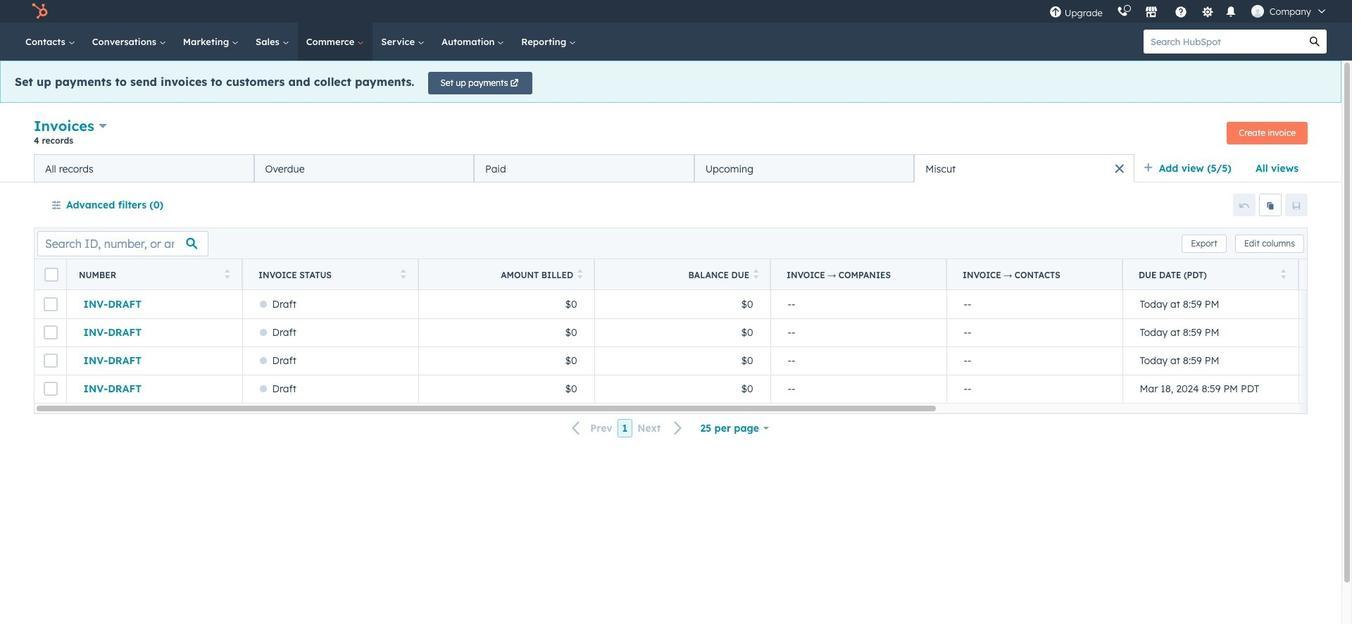 Task type: locate. For each thing, give the bounding box(es) containing it.
1 column header from the left
[[771, 259, 948, 290]]

press to sort. image for 3rd press to sort. "element"
[[578, 269, 583, 279]]

press to sort. image for 5th press to sort. "element"
[[1281, 269, 1287, 279]]

pagination navigation
[[564, 419, 692, 438]]

4 press to sort. element from the left
[[754, 269, 759, 281]]

menu
[[1043, 0, 1336, 23]]

press to sort. image
[[224, 269, 230, 279]]

4 press to sort. image from the left
[[1281, 269, 1287, 279]]

press to sort. image for 4th press to sort. "element"
[[754, 269, 759, 279]]

banner
[[34, 116, 1309, 154]]

press to sort. image
[[401, 269, 406, 279], [578, 269, 583, 279], [754, 269, 759, 279], [1281, 269, 1287, 279]]

3 press to sort. image from the left
[[754, 269, 759, 279]]

1 press to sort. image from the left
[[401, 269, 406, 279]]

column header
[[771, 259, 948, 290], [947, 259, 1124, 290]]

3 press to sort. element from the left
[[578, 269, 583, 281]]

2 press to sort. element from the left
[[401, 269, 406, 281]]

press to sort. element
[[224, 269, 230, 281], [401, 269, 406, 281], [578, 269, 583, 281], [754, 269, 759, 281], [1281, 269, 1287, 281]]

2 press to sort. image from the left
[[578, 269, 583, 279]]

Search HubSpot search field
[[1144, 30, 1304, 54]]



Task type: vqa. For each thing, say whether or not it's contained in the screenshot.
option
no



Task type: describe. For each thing, give the bounding box(es) containing it.
press to sort. image for 4th press to sort. "element" from right
[[401, 269, 406, 279]]

Search ID, number, or amount billed search field
[[37, 231, 209, 256]]

jacob simon image
[[1252, 5, 1265, 18]]

2 column header from the left
[[947, 259, 1124, 290]]

marketplaces image
[[1146, 6, 1158, 19]]

1 press to sort. element from the left
[[224, 269, 230, 281]]

5 press to sort. element from the left
[[1281, 269, 1287, 281]]



